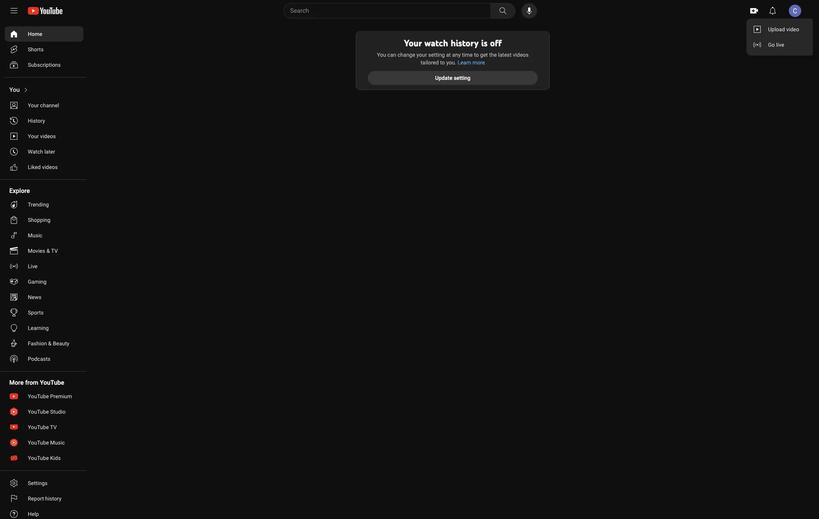 Task type: describe. For each thing, give the bounding box(es) containing it.
upload
[[768, 26, 785, 32]]

liked
[[28, 164, 41, 170]]

update setting button
[[368, 71, 538, 85]]

1 vertical spatial history
[[45, 496, 62, 502]]

gaming
[[28, 279, 47, 285]]

update setting
[[435, 75, 471, 81]]

1 horizontal spatial to
[[474, 52, 479, 58]]

watch
[[425, 37, 448, 49]]

setting inside you can change your setting at any time to get the latest videos tailored to you.
[[428, 52, 445, 58]]

youtube studio
[[28, 409, 66, 415]]

live
[[28, 264, 38, 270]]

watch
[[28, 149, 43, 155]]

learn more link
[[458, 59, 485, 66]]

avatar image image
[[789, 5, 802, 17]]

your
[[417, 52, 427, 58]]

off
[[490, 37, 502, 49]]

live
[[776, 42, 785, 48]]

channel
[[40, 102, 59, 109]]

beauty
[[53, 341, 69, 347]]

more
[[9, 380, 24, 387]]

Update setting text field
[[435, 75, 471, 81]]

1 horizontal spatial music
[[50, 440, 65, 446]]

& for beauty
[[48, 341, 52, 347]]

change
[[398, 52, 415, 58]]

youtube kids
[[28, 456, 61, 462]]

kids
[[50, 456, 61, 462]]

tailored
[[421, 60, 439, 66]]

podcasts
[[28, 356, 50, 363]]

your watch history is off
[[404, 37, 502, 49]]

learning
[[28, 325, 49, 332]]

from
[[25, 380, 38, 387]]

later
[[44, 149, 55, 155]]

upload video
[[768, 26, 800, 32]]

any
[[452, 52, 461, 58]]

videos inside you can change your setting at any time to get the latest videos tailored to you.
[[513, 52, 529, 58]]

shopping
[[28, 217, 51, 223]]

your for your watch history is off
[[404, 37, 422, 49]]

0 vertical spatial music
[[28, 233, 42, 239]]

youtube premium
[[28, 394, 72, 400]]

youtube for premium
[[28, 394, 49, 400]]

report history
[[28, 496, 62, 502]]

the
[[489, 52, 497, 58]]

youtube tv
[[28, 425, 57, 431]]

settings
[[28, 481, 48, 487]]

video
[[787, 26, 800, 32]]

0 vertical spatial tv
[[51, 248, 58, 254]]

watch later
[[28, 149, 55, 155]]

home
[[28, 31, 42, 37]]

Search text field
[[290, 6, 489, 16]]

go
[[768, 42, 775, 48]]

youtube for tv
[[28, 425, 49, 431]]

fashion
[[28, 341, 47, 347]]

youtube up youtube premium
[[40, 380, 64, 387]]

1 horizontal spatial history
[[451, 37, 479, 49]]

youtube for music
[[28, 440, 49, 446]]

your videos
[[28, 133, 56, 140]]

your for your videos
[[28, 133, 39, 140]]

at
[[446, 52, 451, 58]]

is
[[481, 37, 488, 49]]

fashion & beauty
[[28, 341, 69, 347]]

time
[[462, 52, 473, 58]]

setting inside button
[[454, 75, 471, 81]]

your channel
[[28, 102, 59, 109]]

1 vertical spatial tv
[[50, 425, 57, 431]]

youtube for kids
[[28, 456, 49, 462]]

premium
[[50, 394, 72, 400]]



Task type: locate. For each thing, give the bounding box(es) containing it.
report
[[28, 496, 44, 502]]

1 horizontal spatial you
[[377, 52, 386, 58]]

liked videos link
[[5, 160, 83, 175], [5, 160, 83, 175]]

0 vertical spatial history
[[451, 37, 479, 49]]

videos down later
[[42, 164, 58, 170]]

youtube for studio
[[28, 409, 49, 415]]

sports
[[28, 310, 44, 316]]

learn
[[458, 60, 471, 66]]

shopping link
[[5, 213, 83, 228], [5, 213, 83, 228]]

tv right movies
[[51, 248, 58, 254]]

sports link
[[5, 305, 83, 321], [5, 305, 83, 321]]

youtube left kids
[[28, 456, 49, 462]]

news
[[28, 295, 41, 301]]

tv down studio
[[50, 425, 57, 431]]

&
[[47, 248, 50, 254], [48, 341, 52, 347]]

1 vertical spatial you
[[9, 86, 20, 94]]

videos for your videos
[[40, 133, 56, 140]]

your up watch
[[28, 133, 39, 140]]

0 vertical spatial setting
[[428, 52, 445, 58]]

gaming link
[[5, 274, 83, 290], [5, 274, 83, 290]]

tv
[[51, 248, 58, 254], [50, 425, 57, 431]]

go live
[[768, 42, 785, 48]]

you for you can change your setting at any time to get the latest videos tailored to you.
[[377, 52, 386, 58]]

music up movies
[[28, 233, 42, 239]]

you inside you can change your setting at any time to get the latest videos tailored to you.
[[377, 52, 386, 58]]

& left beauty
[[48, 341, 52, 347]]

setting
[[428, 52, 445, 58], [454, 75, 471, 81]]

0 horizontal spatial history
[[45, 496, 62, 502]]

your for your channel
[[28, 102, 39, 109]]

upload video link
[[747, 22, 815, 37], [747, 22, 815, 37]]

more
[[473, 60, 485, 66]]

youtube kids link
[[5, 451, 83, 466], [5, 451, 83, 466]]

settings link
[[5, 476, 83, 492], [5, 476, 83, 492]]

subscriptions
[[28, 62, 61, 68]]

to left get
[[474, 52, 479, 58]]

1 horizontal spatial setting
[[454, 75, 471, 81]]

youtube down more from youtube
[[28, 394, 49, 400]]

history right report at the left bottom of page
[[45, 496, 62, 502]]

subscriptions link
[[5, 57, 83, 73], [5, 57, 83, 73]]

1 vertical spatial setting
[[454, 75, 471, 81]]

0 horizontal spatial to
[[440, 60, 445, 66]]

0 vertical spatial your
[[404, 37, 422, 49]]

2 vertical spatial videos
[[42, 164, 58, 170]]

0 vertical spatial you
[[377, 52, 386, 58]]

your up history
[[28, 102, 39, 109]]

& for tv
[[47, 248, 50, 254]]

your
[[404, 37, 422, 49], [28, 102, 39, 109], [28, 133, 39, 140]]

setting up tailored
[[428, 52, 445, 58]]

2 vertical spatial your
[[28, 133, 39, 140]]

music link
[[5, 228, 83, 243], [5, 228, 83, 243]]

youtube down youtube tv
[[28, 440, 49, 446]]

None search field
[[270, 3, 517, 19]]

liked videos
[[28, 164, 58, 170]]

1 vertical spatial &
[[48, 341, 52, 347]]

0 vertical spatial &
[[47, 248, 50, 254]]

youtube premium link
[[5, 389, 83, 405], [5, 389, 83, 405]]

studio
[[50, 409, 66, 415]]

history
[[451, 37, 479, 49], [45, 496, 62, 502]]

trending
[[28, 202, 49, 208]]

youtube
[[40, 380, 64, 387], [28, 394, 49, 400], [28, 409, 49, 415], [28, 425, 49, 431], [28, 440, 49, 446], [28, 456, 49, 462]]

more from youtube
[[9, 380, 64, 387]]

news link
[[5, 290, 83, 305], [5, 290, 83, 305]]

1 vertical spatial videos
[[40, 133, 56, 140]]

1 vertical spatial to
[[440, 60, 445, 66]]

trending link
[[5, 197, 83, 213], [5, 197, 83, 213]]

report history link
[[5, 492, 83, 507], [5, 492, 83, 507]]

movies & tv
[[28, 248, 58, 254]]

your channel link
[[5, 98, 83, 113], [5, 98, 83, 113]]

help
[[28, 512, 39, 518]]

youtube up youtube tv
[[28, 409, 49, 415]]

learn more
[[458, 60, 485, 66]]

youtube studio link
[[5, 405, 83, 420], [5, 405, 83, 420]]

setting down learn
[[454, 75, 471, 81]]

music
[[28, 233, 42, 239], [50, 440, 65, 446]]

youtube tv link
[[5, 420, 83, 436], [5, 420, 83, 436]]

home link
[[5, 26, 83, 42], [5, 26, 83, 42]]

podcasts link
[[5, 352, 83, 367], [5, 352, 83, 367]]

videos up later
[[40, 133, 56, 140]]

learning link
[[5, 321, 83, 336], [5, 321, 83, 336]]

0 vertical spatial to
[[474, 52, 479, 58]]

your videos link
[[5, 129, 83, 144], [5, 129, 83, 144]]

history link
[[5, 113, 83, 129], [5, 113, 83, 129]]

to
[[474, 52, 479, 58], [440, 60, 445, 66]]

videos
[[513, 52, 529, 58], [40, 133, 56, 140], [42, 164, 58, 170]]

0 horizontal spatial you
[[9, 86, 20, 94]]

you for you
[[9, 86, 20, 94]]

1 vertical spatial your
[[28, 102, 39, 109]]

update
[[435, 75, 453, 81]]

latest
[[498, 52, 512, 58]]

get
[[480, 52, 488, 58]]

go live link
[[747, 37, 815, 53], [747, 37, 815, 53]]

to left you. at top
[[440, 60, 445, 66]]

youtube up youtube music
[[28, 425, 49, 431]]

history
[[28, 118, 45, 124]]

music up kids
[[50, 440, 65, 446]]

0 vertical spatial videos
[[513, 52, 529, 58]]

youtube music
[[28, 440, 65, 446]]

shorts link
[[5, 42, 83, 57], [5, 42, 83, 57]]

you
[[377, 52, 386, 58], [9, 86, 20, 94]]

movies
[[28, 248, 45, 254]]

explore
[[9, 187, 30, 195]]

shorts
[[28, 46, 44, 53]]

0 horizontal spatial setting
[[428, 52, 445, 58]]

you can change your setting at any time to get the latest videos tailored to you.
[[377, 52, 529, 66]]

fashion & beauty link
[[5, 336, 83, 352], [5, 336, 83, 352]]

movies & tv link
[[5, 243, 83, 259], [5, 243, 83, 259]]

videos for liked videos
[[42, 164, 58, 170]]

0 horizontal spatial music
[[28, 233, 42, 239]]

can
[[388, 52, 396, 58]]

1 vertical spatial music
[[50, 440, 65, 446]]

videos right latest
[[513, 52, 529, 58]]

& right movies
[[47, 248, 50, 254]]

your up change
[[404, 37, 422, 49]]

history up time
[[451, 37, 479, 49]]

you.
[[446, 60, 456, 66]]

youtube music link
[[5, 436, 83, 451], [5, 436, 83, 451]]

watch later link
[[5, 144, 83, 160], [5, 144, 83, 160]]



Task type: vqa. For each thing, say whether or not it's contained in the screenshot.
7 Things You Should Always Keep Private  (Become A True Stoic) By The Quotes Library 620,566 Views 13 Days Ago 20 Minutes 'element'
no



